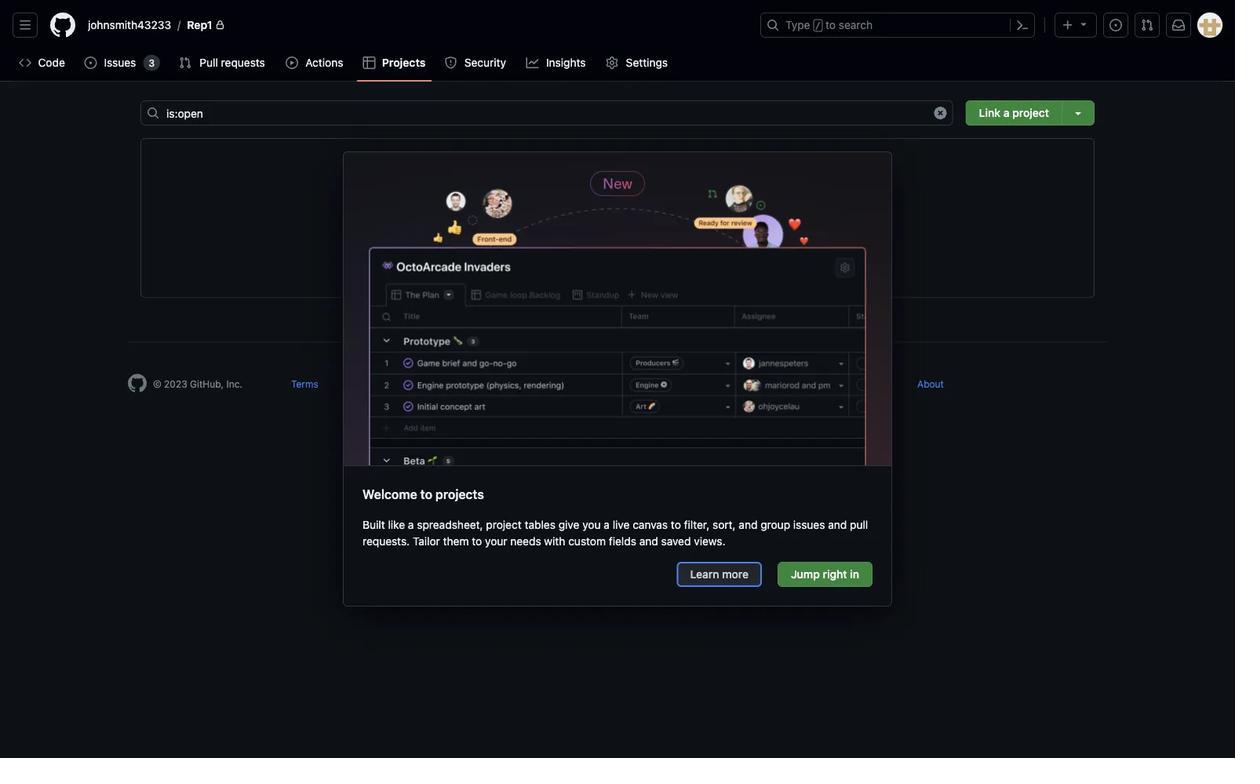Task type: vqa. For each thing, say whether or not it's contained in the screenshot.
search field
no



Task type: describe. For each thing, give the bounding box(es) containing it.
spreadsheet,
[[417, 518, 483, 531]]

clear image
[[934, 107, 947, 119]]

link
[[979, 106, 1001, 119]]

you
[[582, 518, 601, 531]]

fields
[[609, 534, 636, 547]]

github,
[[190, 379, 224, 390]]

training link
[[800, 379, 836, 390]]

0 horizontal spatial homepage image
[[50, 13, 75, 38]]

give
[[559, 518, 580, 531]]

docs link
[[540, 379, 562, 390]]

group
[[761, 518, 790, 531]]

2 horizontal spatial and
[[828, 518, 847, 531]]

provide quick access to relevant projects. add projects to view them here.
[[442, 207, 793, 250]]

saved
[[661, 534, 691, 547]]

gear image
[[606, 57, 619, 69]]

security inside security link
[[464, 56, 506, 69]]

privacy link
[[349, 379, 382, 390]]

play image
[[286, 57, 298, 69]]

issues
[[104, 56, 136, 69]]

to up saved
[[671, 518, 681, 531]]

homepage image inside 'footer'
[[128, 374, 147, 393]]

actions
[[305, 56, 343, 69]]

code link
[[13, 51, 72, 75]]

notifications image
[[1172, 19, 1185, 31]]

contact github link
[[593, 379, 662, 390]]

status
[[480, 379, 509, 390]]

built like a spreadsheet, project tables give you a live canvas to filter, sort, and group issues and pull requests. tailor them to your needs with custom fields and saved views.
[[363, 518, 868, 547]]

jump right in
[[791, 568, 859, 581]]

contact
[[593, 379, 628, 390]]

search image
[[147, 107, 159, 119]]

git pull request image
[[1141, 19, 1154, 31]]

custom
[[568, 534, 606, 547]]

0 vertical spatial security link
[[438, 51, 514, 75]]

search
[[839, 18, 873, 31]]

more
[[722, 568, 749, 581]]

api link
[[755, 379, 769, 390]]

lock image
[[216, 20, 225, 30]]

johnsmith43233 link
[[82, 13, 177, 38]]

provide
[[442, 207, 506, 229]]

table image
[[363, 57, 376, 69]]

requests
[[221, 56, 265, 69]]

0 horizontal spatial projects
[[436, 487, 484, 502]]

jump right in button
[[778, 562, 873, 587]]

to right the welcome
[[420, 487, 432, 502]]

view
[[618, 237, 641, 250]]

like
[[388, 518, 405, 531]]

projects
[[382, 56, 426, 69]]

training
[[800, 379, 836, 390]]

type
[[786, 18, 810, 31]]

quick
[[510, 207, 557, 229]]

github
[[631, 379, 662, 390]]

filter,
[[684, 518, 710, 531]]

built
[[363, 518, 385, 531]]

issue opened image for git pull request image
[[84, 57, 97, 69]]

live
[[613, 518, 630, 531]]

rep1
[[187, 18, 212, 31]]

footer containing © 2023 github, inc.
[[115, 342, 1120, 432]]

a inside link a project popup button
[[1004, 106, 1010, 119]]

project inside built like a spreadsheet, project tables give you a live canvas to filter, sort, and group issues and pull requests. tailor them to your needs with custom fields and saved views.
[[486, 518, 522, 531]]

about link
[[917, 379, 944, 390]]

jump
[[791, 568, 820, 581]]

pull
[[850, 518, 868, 531]]

pull requests link
[[173, 51, 273, 75]]

insights link
[[520, 51, 593, 75]]

api
[[755, 379, 769, 390]]

list containing johnsmith43233 /
[[82, 13, 751, 38]]

privacy
[[349, 379, 382, 390]]

blog link
[[867, 379, 887, 390]]

triangle down image
[[1077, 18, 1090, 30]]

type / to search
[[786, 18, 873, 31]]

code image
[[19, 57, 31, 69]]



Task type: locate. For each thing, give the bounding box(es) containing it.
status link
[[480, 379, 509, 390]]

views.
[[694, 534, 726, 547]]

0 horizontal spatial them
[[443, 534, 469, 547]]

1 horizontal spatial homepage image
[[128, 374, 147, 393]]

project up the your
[[486, 518, 522, 531]]

security right shield image on the top
[[464, 56, 506, 69]]

about
[[917, 379, 944, 390]]

1 vertical spatial project
[[486, 518, 522, 531]]

issue opened image left git pull request icon
[[1110, 19, 1122, 31]]

blog
[[867, 379, 887, 390]]

here.
[[672, 237, 698, 250]]

learn
[[690, 568, 719, 581]]

footer
[[115, 342, 1120, 432]]

to left the your
[[472, 534, 482, 547]]

© 2023 github, inc.
[[153, 379, 242, 390]]

issue opened image
[[1110, 19, 1122, 31], [84, 57, 97, 69]]

terms link
[[291, 379, 318, 390]]

settings
[[626, 56, 668, 69]]

right
[[823, 568, 847, 581]]

inc.
[[226, 379, 242, 390]]

security
[[464, 56, 506, 69], [413, 379, 449, 390]]

contact github
[[593, 379, 662, 390]]

homepage image
[[50, 13, 75, 38], [128, 374, 147, 393]]

0 horizontal spatial a
[[408, 518, 414, 531]]

and left pull
[[828, 518, 847, 531]]

them right view
[[644, 237, 669, 250]]

security link left graph image
[[438, 51, 514, 75]]

homepage image up code
[[50, 13, 75, 38]]

link a project
[[979, 106, 1049, 119]]

them down spreadsheet,
[[443, 534, 469, 547]]

to left search
[[826, 18, 836, 31]]

with
[[544, 534, 565, 547]]

project
[[1013, 106, 1049, 119], [486, 518, 522, 531]]

canvas
[[633, 518, 668, 531]]

/ inside type / to search
[[815, 20, 821, 31]]

projects inside provide quick access to relevant projects. add projects to view them here.
[[560, 237, 601, 250]]

table image
[[608, 177, 627, 195]]

pull
[[200, 56, 218, 69]]

issue opened image for git pull request icon
[[1110, 19, 1122, 31]]

learn more link
[[677, 562, 762, 587]]

them
[[644, 237, 669, 250], [443, 534, 469, 547]]

rep1 link
[[181, 13, 231, 38]]

1 horizontal spatial projects
[[560, 237, 601, 250]]

shield image
[[444, 57, 457, 69]]

a right like
[[408, 518, 414, 531]]

pull requests
[[200, 56, 265, 69]]

security link
[[438, 51, 514, 75], [413, 379, 449, 390]]

projects
[[560, 237, 601, 250], [436, 487, 484, 502]]

security inside 'footer'
[[413, 379, 449, 390]]

0 vertical spatial security
[[464, 56, 506, 69]]

1 horizontal spatial project
[[1013, 106, 1049, 119]]

0 vertical spatial issue opened image
[[1110, 19, 1122, 31]]

0 vertical spatial projects
[[560, 237, 601, 250]]

docs
[[540, 379, 562, 390]]

1 horizontal spatial a
[[604, 518, 610, 531]]

and right sort,
[[739, 518, 758, 531]]

insights
[[546, 56, 586, 69]]

johnsmith43233
[[88, 18, 171, 31]]

projects down the 'access'
[[560, 237, 601, 250]]

tailor
[[413, 534, 440, 547]]

1 horizontal spatial security
[[464, 56, 506, 69]]

0 vertical spatial homepage image
[[50, 13, 75, 38]]

/ right type
[[815, 20, 821, 31]]

command palette image
[[1016, 19, 1029, 31]]

your
[[485, 534, 507, 547]]

terms
[[291, 379, 318, 390]]

git pull request image
[[179, 57, 192, 69]]

1 horizontal spatial them
[[644, 237, 669, 250]]

in
[[850, 568, 859, 581]]

3
[[149, 57, 155, 68]]

them inside built like a spreadsheet, project tables give you a live canvas to filter, sort, and group issues and pull requests. tailor them to your needs with custom fields and saved views.
[[443, 534, 469, 547]]

/ inside johnsmith43233 /
[[177, 18, 181, 31]]

list
[[82, 13, 751, 38]]

a
[[1004, 106, 1010, 119], [408, 518, 414, 531], [604, 518, 610, 531]]

©
[[153, 379, 161, 390]]

add
[[537, 237, 557, 250]]

link a project button
[[966, 100, 1062, 126]]

/ for johnsmith43233
[[177, 18, 181, 31]]

projects link
[[357, 51, 432, 75]]

project right link
[[1013, 106, 1049, 119]]

learn more
[[690, 568, 749, 581]]

actions link
[[279, 51, 351, 75]]

0 horizontal spatial issue opened image
[[84, 57, 97, 69]]

to up view
[[625, 207, 642, 229]]

1 vertical spatial them
[[443, 534, 469, 547]]

/ left rep1
[[177, 18, 181, 31]]

plus image
[[1062, 19, 1074, 31]]

requests.
[[363, 534, 410, 547]]

code
[[38, 56, 65, 69]]

1 horizontal spatial issue opened image
[[1110, 19, 1122, 31]]

2 horizontal spatial a
[[1004, 106, 1010, 119]]

needs
[[510, 534, 541, 547]]

graph image
[[526, 57, 539, 69]]

homepage image left ©
[[128, 374, 147, 393]]

a right link
[[1004, 106, 1010, 119]]

projects.
[[719, 207, 793, 229]]

2023
[[164, 379, 187, 390]]

johnsmith43233 /
[[88, 18, 181, 31]]

1 vertical spatial issue opened image
[[84, 57, 97, 69]]

1 vertical spatial security
[[413, 379, 449, 390]]

0 vertical spatial them
[[644, 237, 669, 250]]

issue opened image left issues
[[84, 57, 97, 69]]

/
[[177, 18, 181, 31], [815, 20, 821, 31]]

projects up spreadsheet,
[[436, 487, 484, 502]]

and down canvas at bottom
[[639, 534, 658, 547]]

access
[[561, 207, 621, 229]]

0 horizontal spatial /
[[177, 18, 181, 31]]

1 vertical spatial homepage image
[[128, 374, 147, 393]]

1 horizontal spatial and
[[739, 518, 758, 531]]

a left live
[[604, 518, 610, 531]]

0 vertical spatial project
[[1013, 106, 1049, 119]]

and
[[739, 518, 758, 531], [828, 518, 847, 531], [639, 534, 658, 547]]

security link left status
[[413, 379, 449, 390]]

Search all projects text field
[[140, 100, 953, 126]]

tables
[[525, 518, 556, 531]]

project inside popup button
[[1013, 106, 1049, 119]]

them inside provide quick access to relevant projects. add projects to view them here.
[[644, 237, 669, 250]]

security left status
[[413, 379, 449, 390]]

1 vertical spatial security link
[[413, 379, 449, 390]]

welcome to projects
[[363, 487, 484, 502]]

1 horizontal spatial /
[[815, 20, 821, 31]]

/ for type
[[815, 20, 821, 31]]

0 horizontal spatial project
[[486, 518, 522, 531]]

to
[[826, 18, 836, 31], [625, 207, 642, 229], [604, 237, 615, 250], [420, 487, 432, 502], [671, 518, 681, 531], [472, 534, 482, 547]]

relevant
[[646, 207, 715, 229]]

1 vertical spatial projects
[[436, 487, 484, 502]]

0 horizontal spatial security
[[413, 379, 449, 390]]

to left view
[[604, 237, 615, 250]]

sort,
[[713, 518, 736, 531]]

welcome
[[363, 487, 417, 502]]

settings link
[[600, 51, 675, 75]]

0 horizontal spatial and
[[639, 534, 658, 547]]

issues
[[793, 518, 825, 531]]



